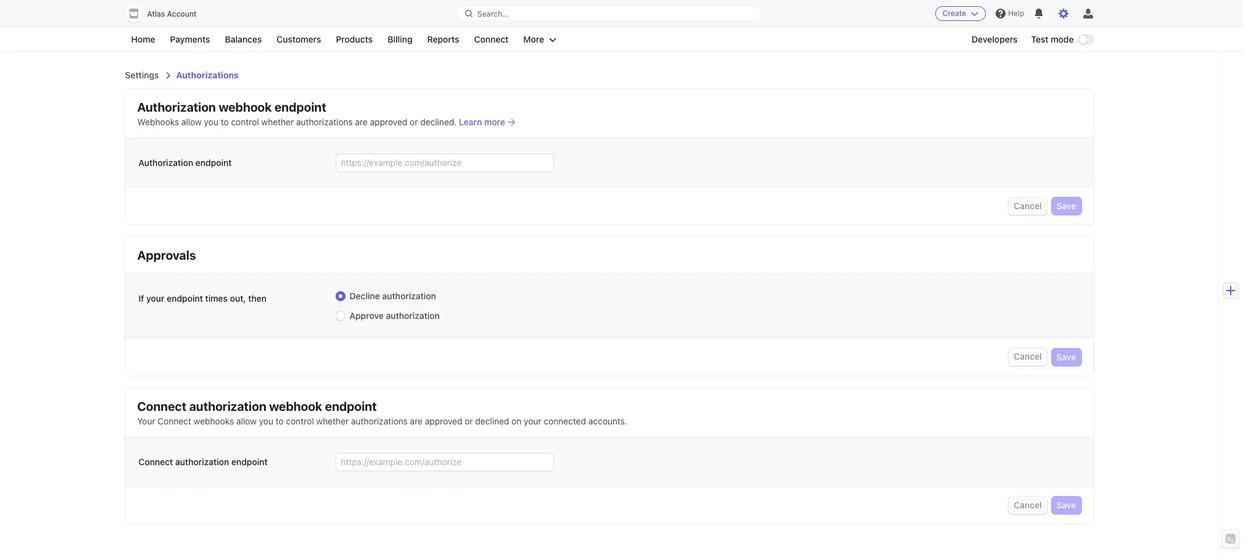 Task type: locate. For each thing, give the bounding box(es) containing it.
approved
[[370, 117, 407, 127], [425, 416, 462, 426]]

authorization down decline authorization
[[386, 311, 440, 321]]

1 save button from the top
[[1052, 198, 1081, 215]]

1 vertical spatial webhook
[[269, 399, 322, 413]]

1 vertical spatial save button
[[1052, 348, 1081, 366]]

Search… search field
[[458, 6, 761, 21]]

or inside connect authorization webhook endpoint your connect webhooks allow you to control whether authorizations are approved or declined on your connected accounts.
[[465, 416, 473, 426]]

1 vertical spatial https://example.com/authorize text field
[[336, 453, 553, 471]]

learn more link
[[459, 116, 515, 128]]

1 save from the top
[[1057, 201, 1076, 211]]

accounts.
[[589, 416, 627, 426]]

are
[[355, 117, 368, 127], [410, 416, 423, 426]]

authorization up webhooks
[[137, 100, 216, 114]]

0 vertical spatial or
[[410, 117, 418, 127]]

atlas account
[[147, 9, 197, 19]]

1 vertical spatial your
[[524, 416, 541, 426]]

save for connect authorization webhook endpoint
[[1057, 500, 1076, 510]]

0 horizontal spatial whether
[[261, 117, 294, 127]]

0 vertical spatial your
[[146, 293, 165, 304]]

authorization
[[137, 100, 216, 114], [139, 157, 193, 168]]

to
[[221, 117, 229, 127], [276, 416, 284, 426]]

approved left declined
[[425, 416, 462, 426]]

or
[[410, 117, 418, 127], [465, 416, 473, 426]]

1 horizontal spatial are
[[410, 416, 423, 426]]

connect authorization endpoint
[[139, 456, 268, 467]]

1 horizontal spatial allow
[[236, 416, 257, 426]]

endpoint
[[275, 100, 326, 114], [196, 157, 232, 168], [167, 293, 203, 304], [325, 399, 377, 413], [231, 456, 268, 467]]

authorization down webhooks
[[139, 157, 193, 168]]

customers link
[[271, 32, 327, 47]]

if your endpoint times out, then
[[139, 293, 267, 304]]

control inside connect authorization webhook endpoint your connect webhooks allow you to control whether authorizations are approved or declined on your connected accounts.
[[286, 416, 314, 426]]

save
[[1057, 201, 1076, 211], [1057, 351, 1076, 362], [1057, 500, 1076, 510]]

authorization up approve authorization
[[382, 291, 436, 301]]

2 save from the top
[[1057, 351, 1076, 362]]

your
[[146, 293, 165, 304], [524, 416, 541, 426]]

help
[[1008, 9, 1025, 18]]

save for authorization webhook endpoint
[[1057, 201, 1076, 211]]

times
[[205, 293, 228, 304]]

1 vertical spatial or
[[465, 416, 473, 426]]

you right webhooks
[[259, 416, 273, 426]]

1 vertical spatial you
[[259, 416, 273, 426]]

declined
[[475, 416, 509, 426]]

1 vertical spatial are
[[410, 416, 423, 426]]

products
[[336, 34, 373, 44]]

billing link
[[381, 32, 419, 47]]

control
[[231, 117, 259, 127], [286, 416, 314, 426]]

1 horizontal spatial whether
[[316, 416, 349, 426]]

3 save button from the top
[[1052, 497, 1081, 514]]

0 vertical spatial https://example.com/authorize text field
[[336, 154, 553, 172]]

authorization for connect authorization endpoint
[[175, 456, 229, 467]]

https://example.com/authorize text field for connect authorization webhook endpoint
[[336, 453, 553, 471]]

create button
[[935, 6, 986, 21]]

2 vertical spatial save
[[1057, 500, 1076, 510]]

1 horizontal spatial your
[[524, 416, 541, 426]]

or left declined.
[[410, 117, 418, 127]]

1 vertical spatial approved
[[425, 416, 462, 426]]

1 vertical spatial save
[[1057, 351, 1076, 362]]

payments
[[170, 34, 210, 44]]

3 save from the top
[[1057, 500, 1076, 510]]

authorizations
[[176, 70, 239, 80]]

authorization for approve authorization
[[386, 311, 440, 321]]

are inside connect authorization webhook endpoint your connect webhooks allow you to control whether authorizations are approved or declined on your connected accounts.
[[410, 416, 423, 426]]

webhook
[[219, 100, 272, 114], [269, 399, 322, 413]]

1 horizontal spatial approved
[[425, 416, 462, 426]]

whether
[[261, 117, 294, 127], [316, 416, 349, 426]]

authorization inside connect authorization webhook endpoint your connect webhooks allow you to control whether authorizations are approved or declined on your connected accounts.
[[189, 399, 266, 413]]

0 vertical spatial approved
[[370, 117, 407, 127]]

connect up your
[[137, 399, 186, 413]]

0 vertical spatial control
[[231, 117, 259, 127]]

2 vertical spatial save button
[[1052, 497, 1081, 514]]

1 horizontal spatial or
[[465, 416, 473, 426]]

0 vertical spatial whether
[[261, 117, 294, 127]]

settings link
[[125, 70, 159, 80]]

1 horizontal spatial to
[[276, 416, 284, 426]]

1 vertical spatial whether
[[316, 416, 349, 426]]

your right on
[[524, 416, 541, 426]]

authorization for decline authorization
[[382, 291, 436, 301]]

to inside connect authorization webhook endpoint your connect webhooks allow you to control whether authorizations are approved or declined on your connected accounts.
[[276, 416, 284, 426]]

connect for connect authorization webhook endpoint your connect webhooks allow you to control whether authorizations are approved or declined on your connected accounts.
[[137, 399, 186, 413]]

1 vertical spatial allow
[[236, 416, 257, 426]]

authorization up webhooks
[[189, 399, 266, 413]]

https://example.com/authorize text field
[[336, 154, 553, 172], [336, 453, 553, 471]]

1 vertical spatial to
[[276, 416, 284, 426]]

more
[[523, 34, 544, 44]]

2 https://example.com/authorize text field from the top
[[336, 453, 553, 471]]

0 vertical spatial authorization
[[137, 100, 216, 114]]

if
[[139, 293, 144, 304]]

you down authorization webhook endpoint
[[204, 117, 218, 127]]

0 vertical spatial save
[[1057, 201, 1076, 211]]

save button
[[1052, 198, 1081, 215], [1052, 348, 1081, 366], [1052, 497, 1081, 514]]

more
[[484, 117, 505, 127]]

1 vertical spatial authorizations
[[351, 416, 408, 426]]

connect
[[474, 34, 509, 44], [137, 399, 186, 413], [158, 416, 191, 426], [139, 456, 173, 467]]

authorization
[[382, 291, 436, 301], [386, 311, 440, 321], [189, 399, 266, 413], [175, 456, 229, 467]]

or left declined
[[465, 416, 473, 426]]

mode
[[1051, 34, 1074, 44]]

authorization for authorization webhook endpoint
[[137, 100, 216, 114]]

allow
[[181, 117, 202, 127], [236, 416, 257, 426]]

1 horizontal spatial control
[[286, 416, 314, 426]]

0 vertical spatial to
[[221, 117, 229, 127]]

0 vertical spatial you
[[204, 117, 218, 127]]

0 vertical spatial allow
[[181, 117, 202, 127]]

1 vertical spatial authorization
[[139, 157, 193, 168]]

https://example.com/authorize text field for authorization webhook endpoint
[[336, 154, 553, 172]]

0 horizontal spatial or
[[410, 117, 418, 127]]

authorization webhook endpoint
[[137, 100, 326, 114]]

approved left declined.
[[370, 117, 407, 127]]

0 vertical spatial are
[[355, 117, 368, 127]]

0 horizontal spatial are
[[355, 117, 368, 127]]

products link
[[330, 32, 379, 47]]

connect for connect authorization endpoint
[[139, 456, 173, 467]]

then
[[248, 293, 267, 304]]

0 vertical spatial webhook
[[219, 100, 272, 114]]

create
[[943, 9, 966, 18]]

your inside connect authorization webhook endpoint your connect webhooks allow you to control whether authorizations are approved or declined on your connected accounts.
[[524, 416, 541, 426]]

authorizations
[[296, 117, 353, 127], [351, 416, 408, 426]]

learn
[[459, 117, 482, 127]]

connect down search…
[[474, 34, 509, 44]]

authorization down webhooks
[[175, 456, 229, 467]]

1 https://example.com/authorize text field from the top
[[336, 154, 553, 172]]

test
[[1031, 34, 1049, 44]]

1 horizontal spatial you
[[259, 416, 273, 426]]

you
[[204, 117, 218, 127], [259, 416, 273, 426]]

connect down your
[[139, 456, 173, 467]]

1 vertical spatial control
[[286, 416, 314, 426]]

help button
[[991, 4, 1030, 23]]

save button for connect authorization webhook endpoint
[[1052, 497, 1081, 514]]

balances
[[225, 34, 262, 44]]

0 vertical spatial save button
[[1052, 198, 1081, 215]]

connect for connect
[[474, 34, 509, 44]]

your right if
[[146, 293, 165, 304]]

0 vertical spatial authorizations
[[296, 117, 353, 127]]

balances link
[[219, 32, 268, 47]]



Task type: describe. For each thing, give the bounding box(es) containing it.
customers
[[277, 34, 321, 44]]

0 horizontal spatial control
[[231, 117, 259, 127]]

test mode
[[1031, 34, 1074, 44]]

0 horizontal spatial approved
[[370, 117, 407, 127]]

connect right your
[[158, 416, 191, 426]]

declined.
[[420, 117, 457, 127]]

webhooks allow you to control whether authorizations are approved or declined.
[[137, 117, 459, 127]]

0 horizontal spatial allow
[[181, 117, 202, 127]]

0 horizontal spatial to
[[221, 117, 229, 127]]

reports
[[427, 34, 459, 44]]

approved inside connect authorization webhook endpoint your connect webhooks allow you to control whether authorizations are approved or declined on your connected accounts.
[[425, 416, 462, 426]]

search…
[[477, 9, 509, 18]]

atlas account button
[[125, 5, 209, 22]]

developers link
[[966, 32, 1024, 47]]

endpoint for your
[[167, 293, 203, 304]]

connect authorization webhook endpoint your connect webhooks allow you to control whether authorizations are approved or declined on your connected accounts.
[[137, 399, 627, 426]]

payments link
[[164, 32, 216, 47]]

approve
[[350, 311, 384, 321]]

reports link
[[421, 32, 466, 47]]

connect link
[[468, 32, 515, 47]]

account
[[167, 9, 197, 19]]

webhooks
[[194, 416, 234, 426]]

on
[[512, 416, 522, 426]]

2 save button from the top
[[1052, 348, 1081, 366]]

allow inside connect authorization webhook endpoint your connect webhooks allow you to control whether authorizations are approved or declined on your connected accounts.
[[236, 416, 257, 426]]

webhook inside connect authorization webhook endpoint your connect webhooks allow you to control whether authorizations are approved or declined on your connected accounts.
[[269, 399, 322, 413]]

settings
[[125, 70, 159, 80]]

you inside connect authorization webhook endpoint your connect webhooks allow you to control whether authorizations are approved or declined on your connected accounts.
[[259, 416, 273, 426]]

learn more
[[459, 117, 505, 127]]

endpoint for webhook
[[275, 100, 326, 114]]

notifications image
[[1034, 9, 1044, 19]]

authorization for authorization endpoint
[[139, 157, 193, 168]]

endpoint for authorization
[[231, 456, 268, 467]]

endpoint inside connect authorization webhook endpoint your connect webhooks allow you to control whether authorizations are approved or declined on your connected accounts.
[[325, 399, 377, 413]]

decline authorization
[[350, 291, 436, 301]]

more button
[[517, 32, 563, 47]]

connected
[[544, 416, 586, 426]]

save button for authorization webhook endpoint
[[1052, 198, 1081, 215]]

0 horizontal spatial your
[[146, 293, 165, 304]]

billing
[[388, 34, 413, 44]]

your
[[137, 416, 155, 426]]

home link
[[125, 32, 161, 47]]

approvals
[[137, 248, 196, 262]]

decline
[[350, 291, 380, 301]]

whether inside connect authorization webhook endpoint your connect webhooks allow you to control whether authorizations are approved or declined on your connected accounts.
[[316, 416, 349, 426]]

authorization endpoint
[[139, 157, 232, 168]]

authorization for connect authorization webhook endpoint your connect webhooks allow you to control whether authorizations are approved or declined on your connected accounts.
[[189, 399, 266, 413]]

home
[[131, 34, 155, 44]]

Search… text field
[[458, 6, 761, 21]]

authorizations inside connect authorization webhook endpoint your connect webhooks allow you to control whether authorizations are approved or declined on your connected accounts.
[[351, 416, 408, 426]]

developers
[[972, 34, 1018, 44]]

out,
[[230, 293, 246, 304]]

0 horizontal spatial you
[[204, 117, 218, 127]]

approve authorization
[[350, 311, 440, 321]]

webhooks
[[137, 117, 179, 127]]

atlas
[[147, 9, 165, 19]]



Task type: vqa. For each thing, say whether or not it's contained in the screenshot.
FAILED 0
no



